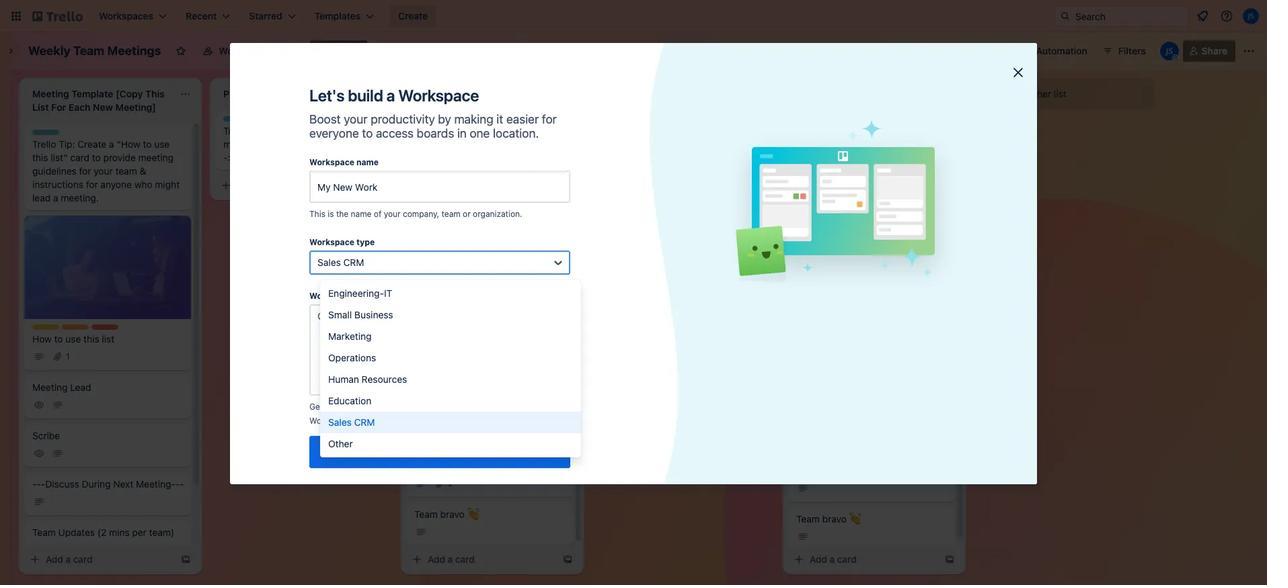 Task type: locate. For each thing, give the bounding box(es) containing it.
mins
[[491, 225, 512, 236], [682, 225, 703, 236], [109, 527, 130, 538]]

0 horizontal spatial create from template… image
[[180, 555, 191, 566]]

create from template… image
[[180, 555, 191, 566], [562, 555, 573, 566]]

1 vertical spatial sales crm
[[328, 417, 375, 428]]

might
[[155, 179, 180, 190]]

0 horizontal spatial this
[[32, 152, 48, 163]]

updates for 1/7
[[58, 527, 95, 538]]

next up team updates (2 mins per team) 'link'
[[686, 176, 706, 188]]

0 vertical spatial sales
[[317, 257, 341, 268]]

0 horizontal spatial updates
[[58, 527, 95, 538]]

- inside topic clusters - making our content more... clustery
[[477, 447, 482, 458]]

1 horizontal spatial ---discuss during next meeting---
[[414, 176, 566, 188]]

0 horizontal spatial ---discuss during next meeting---
[[32, 479, 184, 490]]

(2 inside team updates (2 mins per team) 'link'
[[670, 225, 679, 236]]

trello up list"
[[32, 139, 56, 150]]

sm image
[[414, 193, 428, 206], [414, 241, 428, 255], [815, 260, 829, 273], [32, 350, 46, 364], [51, 398, 65, 412], [414, 477, 428, 491], [433, 477, 447, 491], [32, 495, 46, 509], [796, 530, 810, 544], [32, 544, 46, 557], [28, 553, 42, 567], [410, 553, 424, 567], [792, 553, 806, 567]]

1 horizontal spatial use
[[154, 139, 170, 150]]

strategic
[[414, 273, 454, 284]]

use inside trello tip: create a "how to use this list" card to provide meeting guidelines for your team & instructions for anyone who might lead a meeting.
[[154, 139, 170, 150]]

0 vertical spatial team
[[115, 165, 137, 177]]

drag
[[264, 139, 284, 150]]

2 horizontal spatial lead
[[643, 117, 664, 128]]

list right how
[[102, 333, 114, 345]]

guidelines
[[32, 165, 77, 177]]

0 horizontal spatial the
[[286, 139, 300, 150]]

6/6
[[448, 243, 461, 253]]

the right "is"
[[336, 209, 348, 219]]

boost
[[309, 112, 341, 126]]

1 down work
[[830, 261, 834, 271]]

list up workspace name
[[341, 139, 353, 150]]

sm image
[[219, 179, 233, 192], [433, 241, 447, 255], [796, 260, 810, 273], [51, 350, 65, 364], [32, 398, 46, 412], [32, 447, 46, 460], [51, 447, 65, 460], [796, 482, 810, 495], [414, 526, 428, 539], [51, 544, 65, 557]]

your up workspace. at the bottom left
[[325, 402, 342, 412]]

2 add a card link from the left
[[406, 551, 557, 570]]

Board name text field
[[22, 40, 168, 62]]

1 vertical spatial meeting
[[138, 152, 174, 163]]

0 horizontal spatial ---discuss during next meeting--- link
[[24, 472, 191, 516]]

meetings
[[107, 44, 161, 58]]

show menu image
[[1242, 44, 1256, 58]]

tip: for after
[[250, 125, 266, 137]]

workspace for workspace visible
[[219, 45, 268, 56]]

0 horizontal spatial (2
[[97, 527, 106, 538]]

human resources
[[328, 374, 407, 385]]

tip: up meeting,
[[250, 125, 266, 137]]

👏
[[467, 509, 479, 520], [849, 513, 861, 525]]

meeting for the "meeting lead" link for january 23rd text box
[[605, 117, 641, 128]]

use right "how
[[154, 139, 170, 150]]

1 vertical spatial the
[[336, 209, 348, 219]]

during down scribe "link"
[[82, 479, 111, 490]]

lead right by
[[452, 117, 473, 128]]

1 horizontal spatial ---discuss during next meeting--- link
[[406, 170, 573, 213]]

board link
[[310, 40, 367, 62]]

1 horizontal spatial team updates (2 mins per team)
[[414, 225, 556, 236]]

conference
[[663, 303, 713, 314]]

2 add a card from the left
[[428, 554, 475, 566]]

0 vertical spatial tip:
[[250, 125, 266, 137]]

---discuss during next meeting--- link down one at the top left of the page
[[406, 170, 573, 213]]

description
[[356, 291, 403, 301]]

per
[[514, 225, 529, 236], [705, 225, 720, 236], [132, 527, 147, 538]]

making inside topic clusters - making our content more... clustery
[[484, 447, 516, 458]]

0 horizontal spatial list
[[102, 333, 114, 345]]

trello inside trello tip: create a "how to use this list" card to provide meeting guidelines for your team & instructions for anyone who might lead a meeting.
[[32, 139, 56, 150]]

0 vertical spatial making
[[454, 112, 493, 126]]

0 horizontal spatial team updates (2 mins per team)
[[32, 527, 174, 538]]

for inside boost your productivity by making it easier for everyone to access boards in one location.
[[542, 112, 557, 126]]

trello tip: after you finish a meeting, drag the meeting list here. ->
[[223, 125, 378, 163]]

build
[[348, 86, 383, 105]]

this right how
[[83, 333, 99, 345]]

work
[[832, 229, 855, 241]]

1 horizontal spatial the
[[336, 209, 348, 219]]

sales crm down "members"
[[328, 417, 375, 428]]

list right "another"
[[1054, 88, 1067, 100]]

create from template… image
[[371, 180, 382, 191], [944, 555, 955, 566]]

meeting left in
[[414, 117, 450, 128]]

2 horizontal spatial meeting lead
[[605, 117, 664, 128]]

1 horizontal spatial mins
[[491, 225, 512, 236]]

you
[[292, 125, 308, 137]]

team left or
[[442, 209, 460, 219]]

create from template… image for scribe
[[180, 555, 191, 566]]

add a card
[[46, 554, 93, 566], [428, 554, 475, 566], [810, 554, 857, 566]]

meeting lead link for january 30th text field
[[406, 111, 573, 135]]

small
[[328, 309, 352, 321]]

0 horizontal spatial trello
[[32, 139, 56, 150]]

meeting lead link down january 23rd text box
[[597, 111, 769, 135]]

workspace down everyone
[[309, 157, 354, 167]]

next up organization.
[[495, 176, 515, 188]]

here.
[[356, 139, 378, 150]]

tip: for create
[[59, 139, 75, 150]]

sales crm down workspace type
[[317, 257, 364, 268]]

2 horizontal spatial add a card
[[810, 554, 857, 566]]

jacob simon (jacobsimon16) image
[[1243, 8, 1259, 24]]

0 horizontal spatial meeting
[[138, 152, 174, 163]]

workspace down "is"
[[309, 237, 354, 247]]

0 vertical spatial create
[[398, 10, 428, 22]]

1 down how to use this list
[[66, 351, 70, 362]]

1 horizontal spatial meeting
[[414, 117, 450, 128]]

1 vertical spatial making
[[484, 447, 516, 458]]

create
[[398, 10, 428, 22], [78, 139, 106, 150]]

to right "how
[[143, 139, 152, 150]]

trello up meeting,
[[223, 125, 247, 137]]

filters button
[[1098, 40, 1150, 62]]

0 horizontal spatial discuss
[[45, 479, 79, 490]]

few
[[443, 402, 457, 412]]

workspace visible
[[219, 45, 299, 56]]

2 horizontal spatial list
[[1054, 88, 1067, 100]]

add for add a card link for scribe
[[46, 554, 63, 566]]

tip: up list"
[[59, 139, 75, 150]]

2 horizontal spatial ---discuss during next meeting--- link
[[597, 170, 769, 213]]

small business
[[328, 309, 393, 321]]

1
[[830, 261, 834, 271], [66, 351, 70, 362]]

2 horizontal spatial (2
[[670, 225, 679, 236]]

per inside 'link'
[[705, 225, 720, 236]]

everyone
[[309, 126, 359, 141]]

1 vertical spatial crm
[[354, 417, 375, 428]]

lead down how to use this list
[[70, 382, 91, 393]]

2 horizontal spatial team updates (2 mins per team)
[[605, 225, 747, 236]]

add
[[998, 88, 1015, 100], [46, 554, 63, 566], [428, 554, 445, 566], [810, 554, 827, 566]]

1 horizontal spatial (2
[[479, 225, 488, 236]]

share
[[1202, 45, 1227, 56]]

1 vertical spatial create from template… image
[[944, 555, 955, 566]]

your down build
[[344, 112, 368, 126]]

during for left "---discuss during next meeting---" link
[[82, 479, 111, 490]]

1 horizontal spatial updates
[[440, 225, 477, 236]]

during up or
[[464, 176, 493, 188]]

team down provide
[[115, 165, 137, 177]]

1 horizontal spatial add a card link
[[406, 551, 557, 570]]

update
[[716, 303, 748, 314]]

2 horizontal spatial updates
[[631, 225, 668, 236]]

---discuss during next meeting--- up team updates (2 mins per team) 'link'
[[605, 176, 757, 188]]

meeting lead link up scribe "link"
[[24, 376, 191, 419]]

scoop
[[796, 243, 824, 254]]

web summit conference update link
[[597, 297, 769, 321]]

meeting lead for january 30th text field the "meeting lead" link
[[414, 117, 473, 128]]

1 add a card link from the left
[[24, 551, 175, 570]]

team inside 'link'
[[605, 225, 629, 236]]

sales down workspace type
[[317, 257, 341, 268]]

0 vertical spatial use
[[154, 139, 170, 150]]

1 vertical spatial for
[[79, 165, 91, 177]]

2 create from template… image from the left
[[562, 555, 573, 566]]

1 horizontal spatial lead
[[452, 117, 473, 128]]

team bravo 👏 link
[[406, 503, 573, 546], [788, 507, 955, 550]]

next
[[495, 176, 515, 188], [686, 176, 706, 188], [113, 479, 133, 490]]

0 horizontal spatial meeting lead link
[[24, 376, 191, 419]]

continue
[[420, 447, 460, 458]]

the
[[286, 139, 300, 150], [336, 209, 348, 219]]

1 horizontal spatial meeting
[[303, 139, 338, 150]]

1 vertical spatial tip:
[[59, 139, 75, 150]]

the down you
[[286, 139, 300, 150]]

0 notifications image
[[1194, 8, 1211, 24]]

workspace up the small
[[309, 291, 354, 301]]

this left list"
[[32, 152, 48, 163]]

clustery
[[483, 460, 518, 472]]

---discuss during next meeting--- link for the "meeting lead" link for january 23rd text box
[[597, 170, 769, 213]]

0 horizontal spatial tip:
[[59, 139, 75, 150]]

name left of
[[351, 209, 372, 219]]

-
[[223, 152, 228, 163], [414, 176, 419, 188], [419, 176, 423, 188], [423, 176, 427, 188], [557, 176, 562, 188], [562, 176, 566, 188], [605, 176, 610, 188], [610, 176, 614, 188], [614, 176, 618, 188], [748, 176, 753, 188], [753, 176, 757, 188], [477, 447, 482, 458], [32, 479, 37, 490], [37, 479, 41, 490], [41, 479, 45, 490], [175, 479, 180, 490], [180, 479, 184, 490]]

meeting,
[[223, 139, 261, 150]]

mins for 1/7
[[109, 527, 130, 538]]

seminar
[[451, 286, 487, 298]]

1 vertical spatial 1
[[66, 351, 70, 362]]

0 horizontal spatial add a card link
[[24, 551, 175, 570]]

add a card for scribe
[[46, 554, 93, 566]]

1 horizontal spatial meeting lead
[[414, 117, 473, 128]]

add a card for team updates (2 mins per team)
[[428, 554, 475, 566]]

0 vertical spatial list
[[1054, 88, 1067, 100]]

to left the 'access'
[[362, 126, 373, 141]]

2 vertical spatial for
[[86, 179, 98, 190]]

continue button
[[309, 436, 570, 469]]

meeting down finish
[[303, 139, 338, 150]]

workspace inside button
[[219, 45, 268, 56]]

workspace type
[[309, 237, 375, 247]]

our
[[518, 447, 532, 458]]

during for "---discuss during next meeting---" link corresponding to january 30th text field the "meeting lead" link
[[464, 176, 493, 188]]

your right about
[[508, 402, 525, 412]]

2 horizontal spatial discuss
[[618, 176, 652, 188]]

crm
[[343, 257, 364, 268], [354, 417, 375, 428]]

lead down january 23rd text box
[[643, 117, 664, 128]]

1 add a card from the left
[[46, 554, 93, 566]]

---discuss during next meeting--- link
[[406, 170, 573, 213], [597, 170, 769, 213], [24, 472, 191, 516]]

1 vertical spatial trello
[[32, 139, 56, 150]]

&
[[140, 165, 146, 177]]

engineering-it
[[328, 288, 392, 299]]

to right how
[[54, 333, 63, 345]]

use right how
[[65, 333, 81, 345]]

instructions
[[32, 179, 83, 190]]

crm down workspace type
[[343, 257, 364, 268]]

tip: inside trello tip: after you finish a meeting, drag the meeting list here. ->
[[250, 125, 266, 137]]

team updates (2 mins per team)
[[414, 225, 556, 236], [605, 225, 747, 236], [32, 527, 174, 538]]

workspace for workspace description
[[309, 291, 354, 301]]

(2 for 1/7
[[97, 527, 106, 538]]

---discuss during next meeting--- down scribe "link"
[[32, 479, 184, 490]]

1 horizontal spatial this
[[83, 333, 99, 345]]

during
[[464, 176, 493, 188], [655, 176, 684, 188], [82, 479, 111, 490]]

to
[[362, 126, 373, 141], [143, 139, 152, 150], [92, 152, 101, 163], [54, 333, 63, 345]]

this
[[309, 209, 325, 219]]

to inside boost your productivity by making it easier for everyone to access boards in one location.
[[362, 126, 373, 141]]

1 create from template… image from the left
[[180, 555, 191, 566]]

next down scribe "link"
[[113, 479, 133, 490]]

meeting down january 23rd text box
[[605, 117, 641, 128]]

resources
[[362, 374, 407, 385]]

0 horizontal spatial team)
[[149, 527, 174, 538]]

1 horizontal spatial per
[[514, 225, 529, 236]]

power-
[[957, 45, 989, 56]]

during up team updates (2 mins per team) 'link'
[[655, 176, 684, 188]]

marketing
[[328, 331, 372, 342]]

1 vertical spatial list
[[341, 139, 353, 150]]

(2 for 6/6
[[479, 225, 488, 236]]

making down january 30th text field
[[454, 112, 493, 126]]

crm down "members"
[[354, 417, 375, 428]]

influence
[[456, 273, 496, 284]]

team updates (2 mins per team) for 1/7
[[32, 527, 174, 538]]

2 horizontal spatial team)
[[722, 225, 747, 236]]

---discuss during next meeting--- up organization.
[[414, 176, 566, 188]]

2
[[448, 479, 453, 489]]

power-ups button
[[930, 40, 1015, 62]]

2 horizontal spatial mins
[[682, 225, 703, 236]]

this
[[32, 152, 48, 163], [83, 333, 99, 345]]

name down here.
[[356, 157, 379, 167]]

workspace left visible
[[219, 45, 268, 56]]

1 horizontal spatial 👏
[[849, 513, 861, 525]]

1 vertical spatial team
[[442, 209, 460, 219]]

1 horizontal spatial trello
[[223, 125, 247, 137]]

---discuss during next meeting--- for "---discuss during next meeting---" link corresponding to january 30th text field the "meeting lead" link
[[414, 176, 566, 188]]

customize views image
[[374, 44, 387, 58]]

discuss for left "---discuss during next meeting---" link
[[45, 479, 79, 490]]

trello inside trello tip: after you finish a meeting, drag the meeting list here. ->
[[223, 125, 247, 137]]

0 horizontal spatial meeting
[[32, 382, 68, 393]]

workspace
[[219, 45, 268, 56], [398, 86, 479, 105], [309, 157, 354, 167], [309, 237, 354, 247], [309, 291, 354, 301]]

1 vertical spatial sales
[[328, 417, 352, 428]]

---discuss during next meeting--- link up team updates (2 mins per team) 'link'
[[597, 170, 769, 213]]

team
[[73, 44, 104, 58], [414, 225, 438, 236], [605, 225, 629, 236], [414, 509, 438, 520], [796, 513, 820, 525], [32, 527, 56, 538]]

0 vertical spatial this
[[32, 152, 48, 163]]

your up anyone on the top left
[[94, 165, 113, 177]]

team updates (2 mins per team) for 6/6
[[414, 225, 556, 236]]

per for 6/6
[[514, 225, 529, 236]]

lead for the "meeting lead" link for january 23rd text box
[[643, 117, 664, 128]]

2 horizontal spatial meeting
[[605, 117, 641, 128]]

discuss for "---discuss during next meeting---" link corresponding to january 30th text field the "meeting lead" link
[[427, 176, 461, 188]]

meeting lead link down january 30th text field
[[406, 111, 573, 135]]

sm image inside the team bravo 👏 link
[[796, 530, 810, 544]]

sales up other
[[328, 417, 352, 428]]

list
[[1054, 88, 1067, 100], [341, 139, 353, 150], [102, 333, 114, 345]]

0 vertical spatial name
[[356, 157, 379, 167]]

1 vertical spatial create
[[78, 139, 106, 150]]

making up clustery on the left
[[484, 447, 516, 458]]

1 horizontal spatial 1
[[830, 261, 834, 271]]

mins inside 'link'
[[682, 225, 703, 236]]

create inside trello tip: create a "how to use this list" card to provide meeting guidelines for your team & instructions for anyone who might lead a meeting.
[[78, 139, 106, 150]]

---discuss during next meeting--- link for january 30th text field the "meeting lead" link
[[406, 170, 573, 213]]

3 add a card link from the left
[[788, 551, 939, 570]]

1 vertical spatial use
[[65, 333, 81, 345]]

webinar post-mortem link
[[597, 326, 769, 369]]

0 horizontal spatial team
[[115, 165, 137, 177]]

---discuss during next meeting--- link down scribe "link"
[[24, 472, 191, 516]]

card
[[70, 152, 89, 163], [73, 554, 93, 566], [455, 554, 475, 566], [837, 554, 857, 566]]

human
[[328, 374, 359, 385]]

1 horizontal spatial add a card
[[428, 554, 475, 566]]

1 horizontal spatial meeting lead link
[[406, 111, 573, 135]]

members
[[344, 402, 380, 412]]

2 horizontal spatial per
[[705, 225, 720, 236]]

0 vertical spatial the
[[286, 139, 300, 150]]

team inside text field
[[73, 44, 104, 58]]

meeting lead
[[414, 117, 473, 128], [605, 117, 664, 128], [32, 382, 91, 393]]

1 horizontal spatial team bravo 👏 link
[[788, 507, 955, 550]]

workspace name
[[309, 157, 379, 167]]

1 horizontal spatial bravo
[[822, 513, 847, 525]]

1 horizontal spatial list
[[341, 139, 353, 150]]

workspace for workspace name
[[309, 157, 354, 167]]

meeting up the scribe
[[32, 382, 68, 393]]

1 horizontal spatial meeting-
[[518, 176, 557, 188]]

sm image inside the "meeting lead" link
[[32, 398, 46, 412]]

star or unstar board image
[[176, 46, 187, 56]]

power-ups
[[957, 45, 1006, 56]]

meeting up &
[[138, 152, 174, 163]]

1 horizontal spatial team)
[[531, 225, 556, 236]]

tip: inside trello tip: create a "how to use this list" card to provide meeting guidelines for your team & instructions for anyone who might lead a meeting.
[[59, 139, 75, 150]]

making inside boost your productivity by making it easier for everyone to access boards in one location.
[[454, 112, 493, 126]]

tip:
[[250, 125, 266, 137], [59, 139, 75, 150]]

1 horizontal spatial during
[[464, 176, 493, 188]]

add another list link
[[978, 83, 1150, 105]]

create inside button
[[398, 10, 428, 22]]



Task type: vqa. For each thing, say whether or not it's contained in the screenshot.
Greg Robinson (gregrobinson96) Icon at right top
no



Task type: describe. For each thing, give the bounding box(es) containing it.
Workspace name text field
[[309, 171, 570, 203]]

one
[[470, 126, 490, 141]]

takeaways
[[489, 286, 536, 298]]

1 horizontal spatial team
[[442, 209, 460, 219]]

productivity
[[371, 112, 435, 126]]

add another list
[[998, 88, 1067, 100]]

team inside trello tip: create a "how to use this list" card to provide meeting guidelines for your team & instructions for anyone who might lead a meeting.
[[115, 165, 137, 177]]

meeting lead for the "meeting lead" link for january 23rd text box
[[605, 117, 664, 128]]

business
[[354, 309, 393, 321]]

operations
[[328, 352, 376, 364]]

Search field
[[1071, 6, 1188, 26]]

webinar
[[605, 332, 641, 344]]

trello tip: after you finish a meeting, drag the meeting list here. -> link
[[215, 111, 387, 170]]

add for team updates (2 mins per team) add a card link
[[428, 554, 445, 566]]

list"
[[51, 152, 68, 163]]

next for left "---discuss during next meeting---" link
[[113, 479, 133, 490]]

scribe
[[32, 430, 60, 442]]

this inside trello tip: create a "how to use this list" card to provide meeting guidelines for your team & instructions for anyone who might lead a meeting.
[[32, 152, 48, 163]]

remote
[[796, 229, 830, 241]]

another
[[1018, 88, 1051, 100]]

0 horizontal spatial bravo
[[440, 509, 465, 520]]

add inside "add another list" link
[[998, 88, 1015, 100]]

training
[[414, 286, 449, 298]]

primary element
[[0, 0, 1267, 32]]

share button
[[1183, 40, 1235, 62]]

Previous Meetings ---> text field
[[215, 83, 363, 105]]

more...
[[450, 460, 480, 472]]

Our team organizes everything here. text field
[[309, 305, 570, 396]]

scribe link
[[24, 424, 191, 467]]

board
[[333, 45, 359, 56]]

1 vertical spatial this
[[83, 333, 99, 345]]

team) for 1/7
[[149, 527, 174, 538]]

work:
[[510, 273, 536, 284]]

at
[[499, 273, 508, 284]]

trello for trello tip: create a "how to use this list" card to provide meeting guidelines for your team & instructions for anyone who might lead a meeting.
[[32, 139, 56, 150]]

0 horizontal spatial team bravo 👏
[[414, 509, 479, 520]]

0 horizontal spatial team bravo 👏 link
[[406, 503, 573, 546]]

provide
[[103, 152, 136, 163]]

meeting- for "---discuss during next meeting---" link corresponding to january 30th text field the "meeting lead" link
[[518, 176, 557, 188]]

weekly
[[28, 44, 70, 58]]

by
[[438, 112, 451, 126]]

web summit conference update
[[605, 303, 748, 314]]

automation button
[[1017, 40, 1095, 62]]

card inside trello tip: create a "how to use this list" card to provide meeting guidelines for your team & instructions for anyone who might lead a meeting.
[[70, 152, 89, 163]]

0 vertical spatial crm
[[343, 257, 364, 268]]

meeting inside trello tip: after you finish a meeting, drag the meeting list here. ->
[[303, 139, 338, 150]]

how to use this list
[[32, 333, 114, 345]]

workspace up by
[[398, 86, 479, 105]]

workspace visible button
[[195, 40, 307, 62]]

a inside get your members on board with a few words about your workspace.
[[436, 402, 441, 412]]

updates for 6/6
[[440, 225, 477, 236]]

0 vertical spatial 1
[[830, 261, 834, 271]]

sm image inside the "meeting lead" link
[[51, 398, 65, 412]]

add a card link for team updates (2 mins per team)
[[406, 551, 557, 570]]

strategic influence at work: training seminar takeaways
[[414, 273, 536, 298]]

meeting inside trello tip: create a "how to use this list" card to provide meeting guidelines for your team & instructions for anyone who might lead a meeting.
[[138, 152, 174, 163]]

0 horizontal spatial 1
[[66, 351, 70, 362]]

team updates (2 mins per team) inside 'link'
[[605, 225, 747, 236]]

team) for 6/6
[[531, 225, 556, 236]]

open information menu image
[[1220, 9, 1233, 23]]

trello tip: create a "how to use this list" card to provide meeting guidelines for your team & instructions for anyone who might lead a meeting. link
[[24, 124, 191, 211]]

your inside boost your productivity by making it easier for everyone to access boards in one location.
[[344, 112, 368, 126]]

mortem
[[667, 332, 701, 344]]

after
[[269, 125, 290, 137]]

January 30th text field
[[406, 83, 554, 105]]

- inside trello tip: after you finish a meeting, drag the meeting list here. ->
[[223, 152, 228, 163]]

summit
[[627, 303, 660, 314]]

topic clusters - making our content more... clustery
[[414, 447, 532, 472]]

content
[[414, 460, 448, 472]]

meeting.
[[61, 192, 99, 204]]

it
[[384, 288, 392, 299]]

about
[[484, 402, 506, 412]]

January 23rd text field
[[597, 83, 745, 105]]

team) inside team updates (2 mins per team) 'link'
[[722, 225, 747, 236]]

1 horizontal spatial team bravo 👏
[[796, 513, 861, 525]]

Meeting Template [Copy This List For Each New Meeting] text field
[[24, 83, 172, 118]]

workspace for workspace type
[[309, 237, 354, 247]]

1/7
[[66, 545, 77, 555]]

0 vertical spatial sales crm
[[317, 257, 364, 268]]

to left provide
[[92, 152, 101, 163]]

location.
[[493, 126, 539, 141]]

workspace.
[[309, 416, 354, 426]]

clusters
[[440, 447, 475, 458]]

next for "---discuss during next meeting---" link corresponding to january 30th text field the "meeting lead" link
[[495, 176, 515, 188]]

access
[[376, 126, 414, 141]]

anyone
[[101, 179, 132, 190]]

webinar post-mortem
[[605, 332, 701, 344]]

3 add a card from the left
[[810, 554, 857, 566]]

0 horizontal spatial meeting lead
[[32, 382, 91, 393]]

meeting for january 30th text field the "meeting lead" link
[[414, 117, 450, 128]]

weekly team meetings
[[28, 44, 161, 58]]

0 horizontal spatial 👏
[[467, 509, 479, 520]]

remote work campaign: the scoop
[[796, 229, 923, 254]]

team updates (2 mins per team) link
[[597, 219, 769, 262]]

the
[[906, 229, 923, 241]]

meeting lead link for january 23rd text box
[[597, 111, 769, 135]]

2 horizontal spatial meeting-
[[709, 176, 748, 188]]

0 horizontal spatial use
[[65, 333, 81, 345]]

post-
[[644, 332, 667, 344]]

search image
[[1060, 11, 1071, 22]]

company,
[[403, 209, 439, 219]]

workspace description
[[309, 291, 403, 301]]

create from template… image for team updates (2 mins per team)
[[562, 555, 573, 566]]

boards
[[417, 126, 454, 141]]

mins for 6/6
[[491, 225, 512, 236]]

2 horizontal spatial next
[[686, 176, 706, 188]]

your right of
[[384, 209, 401, 219]]

who
[[134, 179, 152, 190]]

with
[[418, 402, 434, 412]]

a inside trello tip: after you finish a meeting, drag the meeting list here. ->
[[337, 125, 342, 137]]

updates inside 'link'
[[631, 225, 668, 236]]

boost your productivity by making it easier for everyone to access boards in one location.
[[309, 112, 557, 141]]

add a card link for scribe
[[24, 551, 175, 570]]

per for 1/7
[[132, 527, 147, 538]]

2 vertical spatial list
[[102, 333, 114, 345]]

0 horizontal spatial lead
[[70, 382, 91, 393]]

2 horizontal spatial ---discuss during next meeting---
[[605, 176, 757, 188]]

create button
[[390, 5, 436, 27]]

ups
[[989, 45, 1006, 56]]

list inside trello tip: after you finish a meeting, drag the meeting list here. ->
[[341, 139, 353, 150]]

trello tip: create a "how to use this list" card to provide meeting guidelines for your team & instructions for anyone who might lead a meeting.
[[32, 139, 180, 204]]

education
[[328, 395, 371, 407]]

filters
[[1118, 45, 1146, 56]]

---discuss during next meeting--- for left "---discuss during next meeting---" link
[[32, 479, 184, 490]]

jacob simon (jacobsimon16) image
[[1160, 42, 1179, 61]]

strategic influence at work: training seminar takeaways link
[[406, 267, 573, 323]]

the inside trello tip: after you finish a meeting, drag the meeting list here. ->
[[286, 139, 300, 150]]

it
[[497, 112, 503, 126]]

lead
[[32, 192, 51, 204]]

0 horizontal spatial create from template… image
[[371, 180, 382, 191]]

organization.
[[473, 209, 522, 219]]

of
[[374, 209, 382, 219]]

topic
[[414, 447, 438, 458]]

trello for trello tip: after you finish a meeting, drag the meeting list here. ->
[[223, 125, 247, 137]]

2 horizontal spatial during
[[655, 176, 684, 188]]

meeting- for left "---discuss during next meeting---" link
[[136, 479, 175, 490]]

board
[[394, 402, 416, 412]]

or
[[463, 209, 471, 219]]

1 horizontal spatial create from template… image
[[944, 555, 955, 566]]

"how
[[117, 139, 140, 150]]

lead for january 30th text field the "meeting lead" link
[[452, 117, 473, 128]]

add for 3rd add a card link from the left
[[810, 554, 827, 566]]

easier
[[506, 112, 539, 126]]

1 vertical spatial name
[[351, 209, 372, 219]]

your inside trello tip: create a "how to use this list" card to provide meeting guidelines for your team & instructions for anyone who might lead a meeting.
[[94, 165, 113, 177]]



